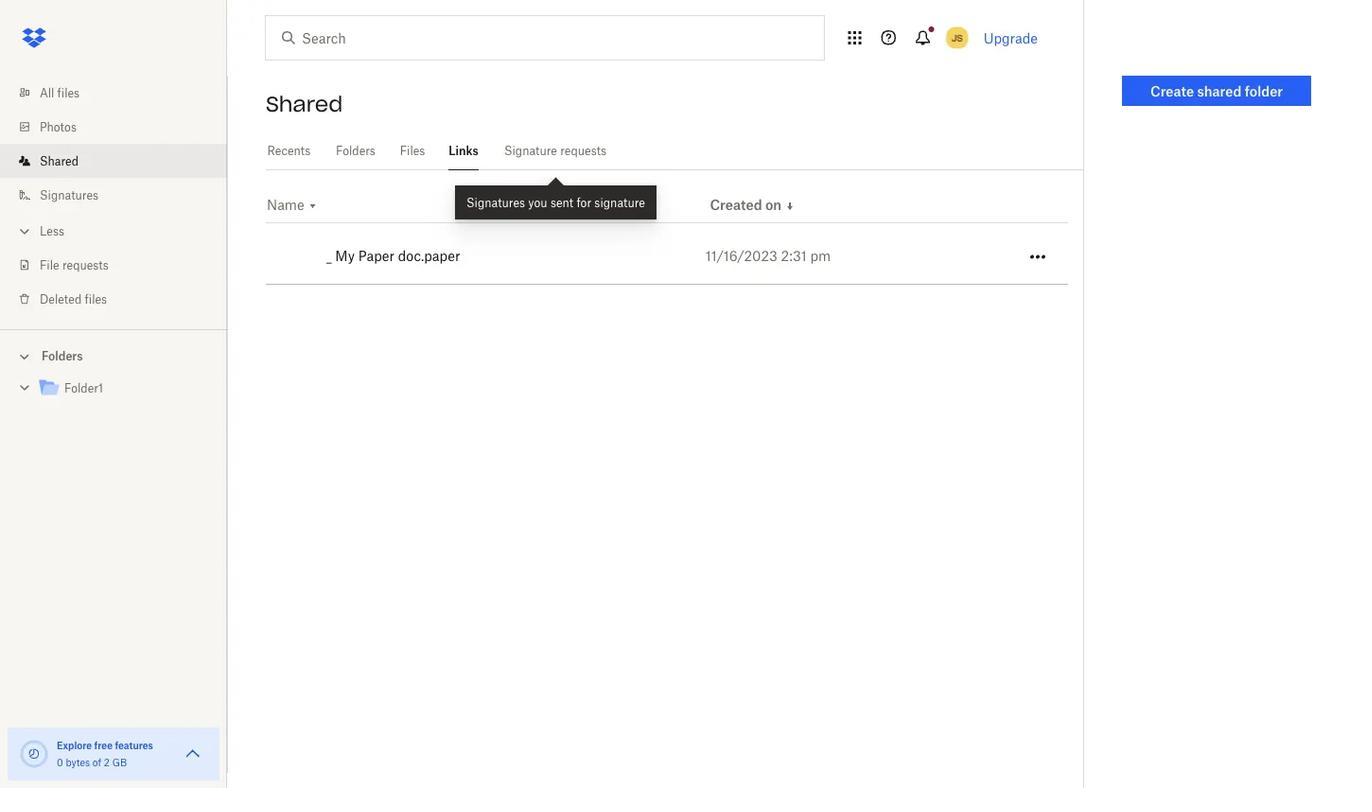 Task type: vqa. For each thing, say whether or not it's contained in the screenshot.
group
no



Task type: locate. For each thing, give the bounding box(es) containing it.
created
[[710, 197, 762, 213]]

recents
[[267, 144, 311, 158]]

2
[[104, 756, 110, 768]]

requests up for at the top left of the page
[[560, 144, 607, 158]]

upgrade link
[[984, 30, 1038, 46]]

my
[[335, 248, 355, 264]]

0 vertical spatial requests
[[560, 144, 607, 158]]

pm
[[810, 247, 831, 263]]

11/16/2023
[[706, 247, 778, 263]]

signature requests link
[[501, 132, 609, 167]]

deleted files link
[[15, 282, 227, 316]]

name button
[[267, 197, 319, 215]]

files inside all files link
[[57, 86, 80, 100]]

0 horizontal spatial requests
[[62, 258, 109, 272]]

name
[[267, 197, 304, 213]]

template stateless image right name
[[307, 200, 319, 212]]

signature
[[504, 144, 557, 158]]

photos link
[[15, 110, 227, 144]]

template stateless image inside created on dropdown button
[[785, 200, 796, 212]]

folders
[[336, 144, 375, 158], [42, 349, 83, 363]]

shared inside list item
[[40, 154, 79, 168]]

files inside deleted files "link"
[[85, 292, 107, 306]]

less image
[[15, 222, 34, 241]]

template stateless image right on
[[785, 200, 796, 212]]

1 horizontal spatial shared
[[266, 91, 343, 117]]

signatures inside list
[[40, 188, 98, 202]]

0 horizontal spatial files
[[57, 86, 80, 100]]

explore free features 0 bytes of 2 gb
[[57, 739, 153, 768]]

1 vertical spatial shared
[[40, 154, 79, 168]]

template stateless image
[[785, 200, 796, 212], [307, 200, 319, 212]]

dropbox image
[[15, 19, 53, 57]]

0 horizontal spatial signatures
[[40, 188, 98, 202]]

js
[[951, 32, 963, 44]]

on
[[765, 197, 782, 213]]

requests for file requests
[[62, 258, 109, 272]]

signatures
[[40, 188, 98, 202], [466, 195, 525, 210]]

requests inside "link"
[[560, 144, 607, 158]]

files
[[400, 144, 425, 158]]

shared up 'recents' link on the left top
[[266, 91, 343, 117]]

file requests
[[40, 258, 109, 272]]

1 horizontal spatial files
[[85, 292, 107, 306]]

sent
[[551, 195, 574, 210]]

requests inside list
[[62, 258, 109, 272]]

1 horizontal spatial template stateless image
[[785, 200, 796, 212]]

js button
[[942, 23, 972, 53]]

shared down photos
[[40, 154, 79, 168]]

11/16/2023 2:31 pm
[[706, 247, 831, 263]]

files right deleted
[[85, 292, 107, 306]]

template stateless image inside name popup button
[[307, 200, 319, 212]]

folders button
[[0, 342, 227, 369]]

create
[[1150, 83, 1194, 99]]

1 vertical spatial folders
[[42, 349, 83, 363]]

folder1
[[64, 381, 103, 395]]

signature requests
[[504, 144, 607, 158]]

signatures left you
[[466, 195, 525, 210]]

1 horizontal spatial folders
[[336, 144, 375, 158]]

0 vertical spatial files
[[57, 86, 80, 100]]

signatures up less
[[40, 188, 98, 202]]

folders left the files
[[336, 144, 375, 158]]

1 vertical spatial requests
[[62, 258, 109, 272]]

requests
[[560, 144, 607, 158], [62, 258, 109, 272]]

file requests link
[[15, 248, 227, 282]]

signatures link
[[15, 178, 227, 212]]

created on button
[[710, 197, 796, 215]]

requests right file
[[62, 258, 109, 272]]

shared list item
[[0, 144, 227, 178]]

0 horizontal spatial shared
[[40, 154, 79, 168]]

0 horizontal spatial folders
[[42, 349, 83, 363]]

1 horizontal spatial requests
[[560, 144, 607, 158]]

create shared folder button
[[1122, 76, 1311, 106]]

created on
[[710, 197, 782, 213]]

files
[[57, 86, 80, 100], [85, 292, 107, 306]]

2:31
[[781, 247, 807, 263]]

requests for signature requests
[[560, 144, 607, 158]]

files link
[[399, 132, 426, 167]]

tab list
[[266, 132, 1083, 170]]

0 vertical spatial folders
[[336, 144, 375, 158]]

list
[[0, 64, 227, 329]]

0 horizontal spatial template stateless image
[[307, 200, 319, 212]]

folders up folder1
[[42, 349, 83, 363]]

1 horizontal spatial signatures
[[466, 195, 525, 210]]

2 template stateless image from the left
[[307, 200, 319, 212]]

1 vertical spatial files
[[85, 292, 107, 306]]

0 vertical spatial shared
[[266, 91, 343, 117]]

1 template stateless image from the left
[[785, 200, 796, 212]]

folder1 link
[[38, 376, 212, 402]]

shared
[[266, 91, 343, 117], [40, 154, 79, 168]]

folders link
[[335, 132, 377, 167]]

template stateless image for name
[[307, 200, 319, 212]]

signatures for signatures you sent for signature
[[466, 195, 525, 210]]

create shared folder
[[1150, 83, 1283, 99]]

_ my paper doc.paper link
[[281, 224, 706, 286]]

files right all
[[57, 86, 80, 100]]

signatures you sent for signature
[[466, 195, 645, 210]]



Task type: describe. For each thing, give the bounding box(es) containing it.
folders inside button
[[42, 349, 83, 363]]

all files
[[40, 86, 80, 100]]

more actions image
[[1027, 246, 1049, 268]]

files for deleted files
[[85, 292, 107, 306]]

folder
[[1245, 83, 1283, 99]]

deleted files
[[40, 292, 107, 306]]

_ my paper doc.paper
[[326, 248, 460, 264]]

tab list containing recents
[[266, 132, 1083, 170]]

files for all files
[[57, 86, 80, 100]]

you
[[528, 195, 547, 210]]

deleted
[[40, 292, 82, 306]]

all
[[40, 86, 54, 100]]

features
[[115, 739, 153, 751]]

recents link
[[266, 132, 312, 167]]

upgrade
[[984, 30, 1038, 46]]

shared
[[1197, 83, 1242, 99]]

less
[[40, 224, 64, 238]]

signatures for signatures
[[40, 188, 98, 202]]

folders inside tab list
[[336, 144, 375, 158]]

photos
[[40, 120, 77, 134]]

quota usage element
[[19, 739, 49, 769]]

file
[[40, 258, 59, 272]]

gb
[[112, 756, 127, 768]]

list containing all files
[[0, 64, 227, 329]]

for
[[577, 195, 591, 210]]

template stateless image for created on
[[785, 200, 796, 212]]

shared link
[[15, 144, 227, 178]]

signature
[[595, 195, 645, 210]]

doc.paper
[[398, 248, 460, 264]]

_
[[326, 248, 332, 264]]

paper
[[358, 248, 394, 264]]

free
[[94, 739, 113, 751]]

of
[[93, 756, 101, 768]]

all files link
[[15, 76, 227, 110]]

explore
[[57, 739, 92, 751]]

links link
[[448, 132, 479, 167]]

links
[[449, 144, 479, 158]]

Search in folder "Dropbox" text field
[[302, 27, 785, 48]]

bytes
[[66, 756, 90, 768]]

0
[[57, 756, 63, 768]]



